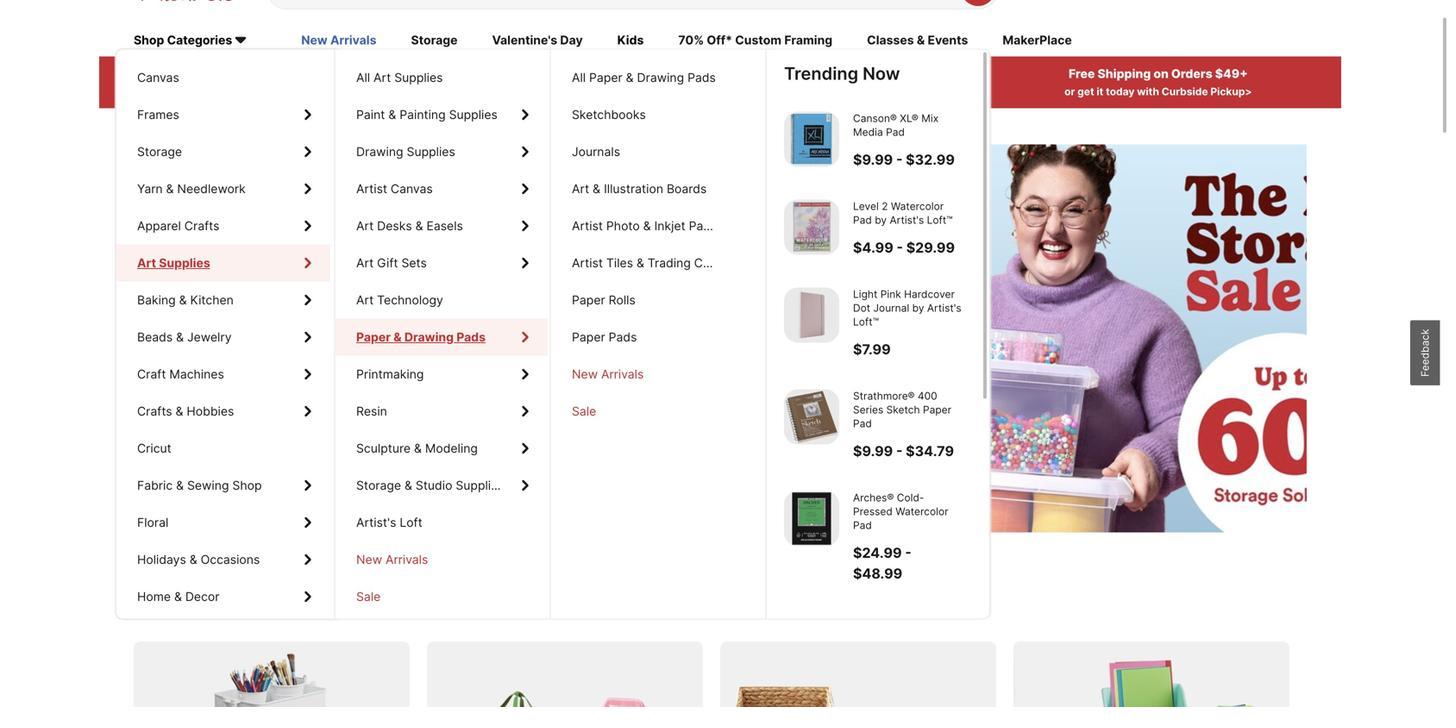 Task type: vqa. For each thing, say whether or not it's contained in the screenshot.
Remove to the top
no



Task type: describe. For each thing, give the bounding box(es) containing it.
arches®
[[853, 492, 894, 504]]

makerplace link
[[1003, 32, 1072, 51]]

your
[[654, 86, 677, 98]]

machines for new arrivals
[[169, 367, 224, 382]]

floral for classes & events
[[137, 515, 168, 530]]

storage for 70% off* custom framing
[[137, 144, 182, 159]]

occasions for 70% off* custom framing
[[201, 552, 260, 567]]

fabric & sewing shop link for kids
[[116, 467, 330, 504]]

shop inside button
[[299, 386, 328, 402]]

jewelry for kids
[[187, 330, 232, 345]]

storage for kids
[[137, 144, 182, 159]]

20%
[[188, 67, 215, 81]]

earn
[[676, 67, 703, 81]]

paper pads
[[572, 330, 637, 345]]

sketchbooks link
[[551, 96, 763, 133]]

art supplies for storage
[[137, 256, 207, 270]]

paper inside strathmore® 400 series sketch paper pad
[[923, 404, 951, 416]]

& inside artist tiles & trading cards link
[[637, 256, 644, 270]]

2 vertical spatial new arrivals link
[[336, 541, 548, 578]]

holidays & occasions for shop categories
[[137, 552, 260, 567]]

apparel for classes & events
[[137, 219, 181, 233]]

art supplies for new arrivals
[[137, 256, 207, 270]]

$48.99
[[853, 565, 902, 582]]

shop categories link
[[134, 32, 267, 51]]

cricut for shop categories
[[137, 441, 171, 456]]

occasions for valentine's day
[[201, 552, 260, 567]]

ready.
[[278, 261, 409, 313]]

off*
[[707, 33, 732, 48]]

item undefined image for $24.99 - $48.99
[[784, 491, 839, 546]]

$9.99 for $9.99 - $34.79
[[853, 443, 893, 460]]

floral for valentine's day
[[137, 515, 168, 530]]

floral link for kids
[[116, 504, 330, 541]]

& inside paint & painting supplies link
[[388, 107, 396, 122]]

shop for classes & events
[[232, 478, 262, 493]]

save
[[134, 593, 183, 618]]

off
[[443, 325, 469, 352]]

trending now
[[784, 63, 900, 84]]

cricut for kids
[[137, 441, 171, 456]]

baking & kitchen for shop categories
[[137, 293, 234, 308]]

arches® cold- pressed watercolor pad
[[853, 492, 949, 532]]

free
[[1069, 67, 1095, 81]]

paper & drawing pads link
[[336, 319, 548, 356]]

home & decor link for valentine's day
[[116, 578, 330, 615]]

sale inside button
[[352, 386, 376, 402]]

$9.99 - $32.99
[[853, 151, 955, 168]]

craft machines for kids
[[137, 367, 224, 382]]

0 horizontal spatial storage
[[305, 593, 383, 618]]

- for $34.79
[[896, 443, 903, 460]]

frames for valentine's day
[[137, 107, 179, 122]]

makerplace
[[1003, 33, 1072, 48]]

storage for classes & events
[[137, 144, 182, 159]]

journals
[[572, 144, 620, 159]]

pad inside level 2 watercolor pad by artist's loft™
[[853, 214, 872, 226]]

paper up printmaking
[[356, 330, 391, 345]]

home & decor for 70% off* custom framing
[[137, 590, 219, 604]]

storage link for 70% off* custom framing
[[116, 133, 330, 170]]

all inside 20% off all regular price purchases with code daily23us. exclusions apply>
[[239, 67, 256, 81]]

art technology
[[356, 293, 443, 308]]

craft machines for storage
[[137, 367, 224, 382]]

all paper & drawing pads link
[[551, 59, 763, 96]]

yarn & needlework link for 70% off* custom framing
[[116, 170, 330, 207]]

1 vertical spatial drawing
[[356, 144, 403, 159]]

rolls
[[609, 293, 636, 308]]

classes & events link
[[867, 32, 968, 51]]

or
[[1064, 86, 1075, 98]]

colorful plastic storage bins image
[[1014, 642, 1290, 707]]

fabric for valentine's day
[[137, 478, 173, 493]]

level
[[853, 200, 879, 213]]

photo
[[606, 219, 640, 233]]

credit
[[734, 86, 766, 98]]

craft machines link for classes & events
[[116, 356, 330, 393]]

shipping
[[1098, 67, 1151, 81]]

canvas for new arrivals
[[137, 70, 179, 85]]

occasions for storage
[[201, 552, 260, 567]]

fabric & sewing shop for new arrivals
[[137, 478, 262, 493]]

shop categories
[[134, 33, 232, 48]]

yarn & needlework link for new arrivals
[[116, 170, 330, 207]]

apparel crafts for valentine's day
[[137, 219, 219, 233]]

yarn & needlework for 70% off* custom framing
[[137, 182, 246, 196]]

craft machines for valentine's day
[[137, 367, 224, 382]]

craft machines link for new arrivals
[[116, 356, 330, 393]]

artist's inside level 2 watercolor pad by artist's loft™
[[890, 214, 924, 226]]

cricut link for valentine's day
[[116, 430, 330, 467]]

storage & studio supplies link
[[336, 467, 548, 504]]

apparel crafts for classes & events
[[137, 219, 219, 233]]

canvas link for valentine's day
[[116, 59, 330, 96]]

fabric for classes & events
[[137, 478, 173, 493]]

free shipping on orders $49+ or get it today with curbside pickup>
[[1064, 67, 1252, 98]]

decor for 70% off* custom framing
[[185, 590, 219, 604]]

storage for storage
[[137, 144, 182, 159]]

artist tiles & trading cards link
[[551, 245, 763, 282]]

canvas for shop categories
[[137, 70, 179, 85]]

use
[[633, 86, 652, 98]]

with inside 20% off all regular price purchases with code daily23us. exclusions apply>
[[192, 86, 215, 98]]

artist canvas link
[[336, 170, 548, 207]]

studio
[[416, 478, 452, 493]]

regular
[[258, 67, 304, 81]]

apparel for storage
[[137, 219, 181, 233]]

1 vertical spatial sale link
[[336, 578, 548, 615]]

gift
[[377, 256, 398, 270]]

score
[[278, 325, 334, 352]]

0 horizontal spatial pads
[[456, 330, 486, 345]]

home for classes & events
[[137, 590, 171, 604]]

valentine's
[[492, 33, 557, 48]]

fabric for new arrivals
[[137, 478, 173, 493]]

1 horizontal spatial storage
[[565, 325, 639, 352]]

apparel for valentine's day
[[137, 219, 181, 233]]

journal
[[873, 302, 909, 314]]

essential
[[474, 325, 560, 352]]

kitchen for 70% off* custom framing
[[190, 293, 234, 308]]

printmaking
[[356, 367, 424, 382]]

beads & jewelry link for storage
[[116, 319, 330, 356]]

$49+
[[1215, 67, 1248, 81]]

home for 70% off* custom framing
[[137, 590, 171, 604]]

frames for 70% off* custom framing
[[137, 107, 179, 122]]

apparel crafts link for valentine's day
[[116, 207, 330, 245]]

level 2 watercolor pad by artist's loft™
[[853, 200, 953, 226]]

get
[[1077, 86, 1094, 98]]

sets
[[401, 256, 427, 270]]

art gift sets link
[[336, 245, 548, 282]]

baking & kitchen for 70% off* custom framing
[[137, 293, 234, 308]]

art & illustration boards
[[572, 182, 707, 196]]

storage link for classes & events
[[116, 133, 330, 170]]

crafts & hobbies link for kids
[[116, 393, 330, 430]]

all art supplies link
[[336, 59, 548, 96]]

cold-
[[897, 492, 924, 504]]

2 vertical spatial artist's
[[356, 515, 396, 530]]

70% off* custom framing link
[[678, 32, 833, 51]]

yarn & needlework for new arrivals
[[137, 182, 246, 196]]

beads & jewelry for shop categories
[[137, 330, 232, 345]]

every
[[421, 593, 479, 618]]

0 vertical spatial drawing
[[637, 70, 684, 85]]

cricut link for shop categories
[[116, 430, 330, 467]]

craft for storage
[[137, 367, 166, 382]]

$34.79
[[906, 443, 954, 460]]

curbside
[[1162, 86, 1208, 98]]

by inside light pink hardcover dot journal by artist's loft™
[[912, 302, 924, 314]]

arrivals for the top new arrivals link
[[330, 33, 376, 48]]

paper up the when
[[589, 70, 623, 85]]

canvas for classes & events
[[137, 70, 179, 85]]

fabric & sewing shop for valentine's day
[[137, 478, 262, 493]]

strathmore®
[[853, 390, 915, 402]]

beads & jewelry link for shop categories
[[116, 319, 330, 356]]

drawing supplies link
[[336, 133, 548, 170]]

new for new arrivals link to the middle
[[572, 367, 598, 382]]

shop for storage
[[232, 478, 262, 493]]

1 horizontal spatial sale link
[[551, 393, 763, 430]]

rewards
[[741, 67, 793, 81]]

ready. set. organize!
[[278, 261, 698, 313]]

up
[[339, 325, 365, 352]]

frames for new arrivals
[[137, 107, 179, 122]]

tiles
[[606, 256, 633, 270]]

holiday storage containers image
[[427, 642, 703, 707]]

canvas for valentine's day
[[137, 70, 179, 85]]

storage for new arrivals
[[137, 144, 182, 159]]

now
[[863, 63, 900, 84]]

artist photo & inkjet paper link
[[551, 207, 763, 245]]

painting
[[400, 107, 446, 122]]

decor for shop categories
[[185, 590, 219, 604]]

paint & painting supplies link
[[336, 96, 548, 133]]

decor for storage
[[185, 590, 219, 604]]

canvas for 70% off* custom framing
[[137, 70, 179, 85]]

artist photo & inkjet paper
[[572, 219, 722, 233]]

apparel crafts link for storage
[[116, 207, 330, 245]]

crafts & hobbies link for shop categories
[[116, 393, 330, 430]]

illustration
[[604, 182, 663, 196]]

desks
[[377, 219, 412, 233]]

1 vertical spatial new arrivals link
[[551, 356, 763, 393]]

kitchen for kids
[[190, 293, 234, 308]]

off
[[218, 67, 237, 81]]

when
[[582, 86, 610, 98]]

exclusions
[[308, 86, 362, 98]]

crafts & hobbies for shop categories
[[137, 404, 234, 419]]

home & decor link for kids
[[116, 578, 330, 615]]

art supplies for valentine's day
[[137, 256, 207, 270]]

beads for valentine's day
[[137, 330, 173, 345]]

space.
[[483, 593, 551, 618]]

fabric for storage
[[137, 478, 173, 493]]

1 vertical spatial new arrivals
[[572, 367, 644, 382]]

artist's loft
[[356, 515, 422, 530]]

2 vertical spatial new arrivals
[[356, 552, 428, 567]]

cricut for 70% off* custom framing
[[137, 441, 171, 456]]

pad inside canson® xl® mix media pad
[[886, 126, 905, 138]]

storage & studio supplies
[[356, 478, 504, 493]]

0 vertical spatial new arrivals link
[[301, 32, 376, 51]]

baking & kitchen for new arrivals
[[137, 293, 234, 308]]

artist's inside light pink hardcover dot journal by artist's loft™
[[927, 302, 961, 314]]

& inside art & illustration boards link
[[593, 182, 600, 196]]

jewelry for new arrivals
[[187, 330, 232, 345]]

michaels™
[[680, 86, 732, 98]]

sculpture & modeling link
[[336, 430, 548, 467]]

floral link for classes & events
[[116, 504, 330, 541]]

craft for shop categories
[[137, 367, 166, 382]]

floral for shop categories
[[137, 515, 168, 530]]

sewing for shop categories
[[187, 478, 229, 493]]

loft™ inside level 2 watercolor pad by artist's loft™
[[927, 214, 953, 226]]

0 horizontal spatial on
[[188, 593, 213, 618]]

paper rolls
[[572, 293, 636, 308]]

$24.99
[[853, 545, 902, 561]]

resin
[[356, 404, 387, 419]]

baking & kitchen for valentine's day
[[137, 293, 234, 308]]

cards
[[694, 256, 728, 270]]

floral for new arrivals
[[137, 515, 168, 530]]

for
[[388, 593, 417, 618]]

to
[[370, 325, 390, 352]]

apply>
[[365, 86, 400, 98]]

craft for valentine's day
[[137, 367, 166, 382]]

2 vertical spatial drawing
[[404, 330, 454, 345]]



Task type: locate. For each thing, give the bounding box(es) containing it.
drawing down 'paint'
[[356, 144, 403, 159]]

1 vertical spatial by
[[912, 302, 924, 314]]

apparel crafts for 70% off* custom framing
[[137, 219, 219, 233]]

jewelry for classes & events
[[187, 330, 232, 345]]

holidays & occasions link for 70% off* custom framing
[[116, 541, 330, 578]]

70% off* custom framing
[[678, 33, 833, 48]]

canson®
[[853, 112, 897, 125]]

artist's left loft
[[356, 515, 396, 530]]

details
[[802, 86, 838, 98]]

0 vertical spatial storage
[[565, 325, 639, 352]]

paper right inkjet
[[689, 219, 722, 233]]

& inside the classes & events link
[[917, 33, 925, 48]]

0 vertical spatial arrivals
[[330, 33, 376, 48]]

paper
[[589, 70, 623, 85], [689, 219, 722, 233], [572, 293, 605, 308], [356, 330, 391, 345], [572, 330, 605, 345], [923, 404, 951, 416]]

sale link
[[551, 393, 763, 430], [336, 578, 548, 615]]

day
[[560, 33, 583, 48]]

2 horizontal spatial pads
[[688, 70, 716, 85]]

yarn & needlework for storage
[[137, 182, 246, 196]]

occasions for new arrivals
[[201, 552, 260, 567]]

& inside artist photo & inkjet paper link
[[643, 219, 651, 233]]

score up to 60% off essential storage supplies.
[[278, 325, 731, 352]]

media
[[853, 126, 883, 138]]

1 with from the left
[[192, 86, 215, 98]]

craft machines link for shop categories
[[116, 356, 330, 393]]

the
[[331, 386, 349, 402]]

the big storage sale up to 60% off storage solutions with woman holding plastic containers image
[[244, 145, 1417, 533]]

artist's loft link
[[336, 504, 548, 541]]

0 horizontal spatial sale link
[[336, 578, 548, 615]]

holidays for classes & events
[[137, 552, 186, 567]]

paper down paper rolls
[[572, 330, 605, 345]]

2 vertical spatial sale
[[356, 590, 381, 604]]

kitchen for new arrivals
[[190, 293, 234, 308]]

1 vertical spatial artist's
[[927, 302, 961, 314]]

- for $48.99
[[905, 545, 912, 561]]

holidays for shop categories
[[137, 552, 186, 567]]

crafts & hobbies
[[137, 404, 234, 419], [137, 404, 234, 419], [137, 404, 234, 419], [137, 404, 234, 419], [137, 404, 234, 419], [137, 404, 234, 419], [137, 404, 234, 419], [137, 404, 234, 419]]

watercolor right 2
[[891, 200, 944, 213]]

new up price
[[301, 33, 328, 48]]

0 horizontal spatial drawing
[[356, 144, 403, 159]]

paint
[[356, 107, 385, 122]]

floral for 70% off* custom framing
[[137, 515, 168, 530]]

2 vertical spatial artist
[[572, 256, 603, 270]]

sale
[[352, 386, 376, 402], [572, 404, 596, 419], [356, 590, 381, 604]]

4 item undefined image from the top
[[784, 389, 839, 445]]

1 vertical spatial artist
[[572, 219, 603, 233]]

it
[[1097, 86, 1103, 98]]

paint & painting supplies
[[356, 107, 498, 122]]

pad inside arches® cold- pressed watercolor pad
[[853, 519, 872, 532]]

1 horizontal spatial all
[[356, 70, 370, 85]]

on right save
[[188, 593, 213, 618]]

item undefined image down details
[[784, 112, 839, 167]]

crafts & hobbies for kids
[[137, 404, 234, 419]]

pads down art technology link
[[456, 330, 486, 345]]

1 vertical spatial arrivals
[[601, 367, 644, 382]]

all right off
[[239, 67, 256, 81]]

apparel crafts link for 70% off* custom framing
[[116, 207, 330, 245]]

arrivals down loft
[[386, 552, 428, 567]]

0 horizontal spatial by
[[875, 214, 887, 226]]

craft machines for 70% off* custom framing
[[137, 367, 224, 382]]

floral link for storage
[[116, 504, 330, 541]]

1 vertical spatial $9.99
[[853, 443, 893, 460]]

0 vertical spatial new
[[301, 33, 328, 48]]

new arrivals up price
[[301, 33, 376, 48]]

machines
[[169, 367, 224, 382], [169, 367, 224, 382], [169, 367, 224, 382], [169, 367, 224, 382], [169, 367, 224, 382], [169, 367, 224, 382], [169, 367, 224, 382], [169, 367, 224, 382]]

canvas
[[137, 70, 179, 85], [137, 70, 179, 85], [137, 70, 179, 85], [137, 70, 179, 85], [137, 70, 179, 85], [137, 70, 179, 85], [137, 70, 179, 85], [137, 70, 179, 85], [391, 182, 433, 196]]

craft for classes & events
[[137, 367, 166, 382]]

artist's down hardcover
[[927, 302, 961, 314]]

2 horizontal spatial arrivals
[[601, 367, 644, 382]]

artist's up $4.99 - $29.99
[[890, 214, 924, 226]]

2 horizontal spatial new
[[572, 367, 598, 382]]

all up the when
[[572, 70, 586, 85]]

by inside level 2 watercolor pad by artist's loft™
[[875, 214, 887, 226]]

- inside $24.99 - $48.99
[[905, 545, 912, 561]]

card.³
[[768, 86, 800, 98]]

& inside "all paper & drawing pads" link
[[626, 70, 634, 85]]

art supplies link for new arrivals
[[116, 245, 330, 282]]

1 vertical spatial on
[[188, 593, 213, 618]]

art gift sets
[[356, 256, 427, 270]]

sewing for new arrivals
[[187, 478, 229, 493]]

home & decor link for classes & events
[[116, 578, 330, 615]]

floral link
[[116, 504, 330, 541], [116, 504, 330, 541], [116, 504, 330, 541], [116, 504, 330, 541], [116, 504, 330, 541], [116, 504, 330, 541], [116, 504, 330, 541], [116, 504, 330, 541]]

baking & kitchen link for storage
[[116, 282, 330, 319]]

needlework for valentine's day
[[177, 182, 246, 196]]

crafts
[[184, 219, 219, 233], [184, 219, 219, 233], [184, 219, 219, 233], [184, 219, 219, 233], [184, 219, 219, 233], [184, 219, 219, 233], [184, 219, 219, 233], [184, 219, 219, 233], [137, 404, 172, 419], [137, 404, 172, 419], [137, 404, 172, 419], [137, 404, 172, 419], [137, 404, 172, 419], [137, 404, 172, 419], [137, 404, 172, 419], [137, 404, 172, 419]]

apparel crafts
[[137, 219, 219, 233], [137, 219, 219, 233], [137, 219, 219, 233], [137, 219, 219, 233], [137, 219, 219, 233], [137, 219, 219, 233], [137, 219, 219, 233], [137, 219, 219, 233]]

floral for kids
[[137, 515, 168, 530]]

artist left tiles
[[572, 256, 603, 270]]

pressed
[[853, 505, 893, 518]]

home & decor for classes & events
[[137, 590, 219, 604]]

inkjet
[[654, 219, 685, 233]]

custom
[[735, 33, 782, 48]]

three water hyacinth baskets in white, brown and tan image
[[720, 642, 996, 707]]

$29.99
[[906, 239, 955, 256]]

home & decor
[[137, 590, 219, 604], [137, 590, 219, 604], [137, 590, 219, 604], [137, 590, 219, 604], [137, 590, 219, 604], [137, 590, 219, 604], [137, 590, 219, 604], [137, 590, 219, 604]]

holidays for kids
[[137, 552, 186, 567]]

craft machines for classes & events
[[137, 367, 224, 382]]

purchases
[[340, 67, 404, 81]]

0 horizontal spatial artist's
[[356, 515, 396, 530]]

yarn & needlework for shop categories
[[137, 182, 246, 196]]

item undefined image left pressed
[[784, 491, 839, 546]]

item undefined image left the dot
[[784, 288, 839, 343]]

crafts & hobbies for storage
[[137, 404, 234, 419]]

& inside earn 9% in rewards when you use your michaels™ credit card.³ details & apply>
[[840, 86, 847, 98]]

shop
[[134, 33, 164, 48], [299, 386, 328, 402], [232, 478, 262, 493], [232, 478, 262, 493], [232, 478, 262, 493], [232, 478, 262, 493], [232, 478, 262, 493], [232, 478, 262, 493], [232, 478, 262, 493], [232, 478, 262, 493]]

apparel crafts for storage
[[137, 219, 219, 233]]

holidays & occasions link for kids
[[116, 541, 330, 578]]

storage left the for
[[305, 593, 383, 618]]

holidays & occasions link for new arrivals
[[116, 541, 330, 578]]

yarn & needlework link
[[116, 170, 330, 207], [116, 170, 330, 207], [116, 170, 330, 207], [116, 170, 330, 207], [116, 170, 330, 207], [116, 170, 330, 207], [116, 170, 330, 207], [116, 170, 330, 207]]

with inside free shipping on orders $49+ or get it today with curbside pickup>
[[1137, 86, 1159, 98]]

loft™ down the dot
[[853, 316, 879, 328]]

set.
[[419, 261, 497, 313]]

fabric & sewing shop for classes & events
[[137, 478, 262, 493]]

storage link for new arrivals
[[116, 133, 330, 170]]

artist canvas
[[356, 182, 433, 196]]

sale link down paper pads link
[[551, 393, 763, 430]]

new
[[301, 33, 328, 48], [572, 367, 598, 382], [356, 552, 382, 567]]

sale link down "artist's loft" link
[[336, 578, 548, 615]]

all art supplies
[[356, 70, 443, 85]]

apparel
[[137, 219, 181, 233], [137, 219, 181, 233], [137, 219, 181, 233], [137, 219, 181, 233], [137, 219, 181, 233], [137, 219, 181, 233], [137, 219, 181, 233], [137, 219, 181, 233]]

1 $9.99 from the top
[[853, 151, 893, 168]]

& inside paper & drawing pads link
[[393, 330, 402, 345]]

baking & kitchen link for 70% off* custom framing
[[116, 282, 330, 319]]

art supplies for kids
[[137, 256, 207, 270]]

new arrivals
[[301, 33, 376, 48], [572, 367, 644, 382], [356, 552, 428, 567]]

pad down level
[[853, 214, 872, 226]]

beads & jewelry link for 70% off* custom framing
[[116, 319, 330, 356]]

pad down series at the right of the page
[[853, 417, 872, 430]]

paper & drawing pads
[[356, 330, 486, 345]]

drawing up your
[[637, 70, 684, 85]]

new down artist's loft
[[356, 552, 382, 567]]

by down hardcover
[[912, 302, 924, 314]]

1 horizontal spatial on
[[1154, 67, 1169, 81]]

pad inside strathmore® 400 series sketch paper pad
[[853, 417, 872, 430]]

art supplies link for 70% off* custom framing
[[116, 245, 330, 282]]

- left $34.79
[[896, 443, 903, 460]]

fabric & sewing shop
[[137, 478, 262, 493], [137, 478, 262, 493], [137, 478, 262, 493], [137, 478, 262, 493], [137, 478, 262, 493], [137, 478, 262, 493], [137, 478, 262, 493], [137, 478, 262, 493]]

with down 20% at the top left
[[192, 86, 215, 98]]

shop the sale
[[299, 386, 376, 402]]

decor for new arrivals
[[185, 590, 219, 604]]

item undefined image
[[784, 112, 839, 167], [784, 200, 839, 255], [784, 288, 839, 343], [784, 389, 839, 445], [784, 491, 839, 546]]

watercolor inside arches® cold- pressed watercolor pad
[[896, 505, 949, 518]]

hobbies for 70% off* custom framing
[[187, 404, 234, 419]]

0 vertical spatial new arrivals
[[301, 33, 376, 48]]

home & decor link for storage
[[116, 578, 330, 615]]

$32.99
[[906, 151, 955, 168]]

2 horizontal spatial all
[[572, 70, 586, 85]]

1 horizontal spatial loft™
[[927, 214, 953, 226]]

all up apply>
[[356, 70, 370, 85]]

beads for classes & events
[[137, 330, 173, 345]]

0 horizontal spatial all
[[239, 67, 256, 81]]

modeling
[[425, 441, 478, 456]]

baking & kitchen for storage
[[137, 293, 234, 308]]

white rolling cart with art supplies image
[[134, 642, 410, 707]]

sale up resin
[[352, 386, 376, 402]]

1 horizontal spatial with
[[1137, 86, 1159, 98]]

all for all paper & drawing pads
[[572, 70, 586, 85]]

item undefined image left series at the right of the page
[[784, 389, 839, 445]]

yarn & needlework link for classes & events
[[116, 170, 330, 207]]

cricut link for classes & events
[[116, 430, 330, 467]]

artist's
[[890, 214, 924, 226], [927, 302, 961, 314], [356, 515, 396, 530]]

kitchen for valentine's day
[[190, 293, 234, 308]]

arrivals down paper pads
[[601, 367, 644, 382]]

1 horizontal spatial drawing
[[404, 330, 454, 345]]

loft™ up $29.99
[[927, 214, 953, 226]]

printmaking link
[[336, 356, 548, 393]]

5 item undefined image from the top
[[784, 491, 839, 546]]

0 vertical spatial by
[[875, 214, 887, 226]]

beads for shop categories
[[137, 330, 173, 345]]

1 vertical spatial sale
[[572, 404, 596, 419]]

craft machines
[[137, 367, 224, 382], [137, 367, 224, 382], [137, 367, 224, 382], [137, 367, 224, 382], [137, 367, 224, 382], [137, 367, 224, 382], [137, 367, 224, 382], [137, 367, 224, 382]]

drawing down art technology link
[[404, 330, 454, 345]]

classes & events
[[867, 33, 968, 48]]

2 vertical spatial new
[[356, 552, 382, 567]]

home for storage
[[137, 590, 171, 604]]

0 horizontal spatial new
[[301, 33, 328, 48]]

needlework for new arrivals
[[177, 182, 246, 196]]

baking & kitchen
[[137, 293, 234, 308], [137, 293, 234, 308], [137, 293, 234, 308], [137, 293, 234, 308], [137, 293, 234, 308], [137, 293, 234, 308], [137, 293, 234, 308], [137, 293, 234, 308]]

new arrivals down artist's loft
[[356, 552, 428, 567]]

in
[[727, 67, 738, 81]]

2 horizontal spatial drawing
[[637, 70, 684, 85]]

baking for 70% off* custom framing
[[137, 293, 176, 308]]

0 vertical spatial watercolor
[[891, 200, 944, 213]]

craft machines link
[[116, 356, 330, 393], [116, 356, 330, 393], [116, 356, 330, 393], [116, 356, 330, 393], [116, 356, 330, 393], [116, 356, 330, 393], [116, 356, 330, 393], [116, 356, 330, 393]]

new arrivals link up every
[[336, 541, 548, 578]]

with right today
[[1137, 86, 1159, 98]]

cricut for valentine's day
[[137, 441, 171, 456]]

new arrivals link down the supplies.
[[551, 356, 763, 393]]

baking & kitchen link for classes & events
[[116, 282, 330, 319]]

1 horizontal spatial by
[[912, 302, 924, 314]]

apply>
[[849, 86, 886, 98]]

0 vertical spatial $9.99
[[853, 151, 893, 168]]

machines for classes & events
[[169, 367, 224, 382]]

supplies
[[394, 70, 443, 85], [449, 107, 498, 122], [407, 144, 455, 159], [158, 256, 207, 270], [158, 256, 207, 270], [158, 256, 207, 270], [158, 256, 207, 270], [158, 256, 207, 270], [158, 256, 207, 270], [158, 256, 207, 270], [159, 256, 210, 270], [456, 478, 504, 493]]

occasions for classes & events
[[201, 552, 260, 567]]

sale left the for
[[356, 590, 381, 604]]

craft
[[137, 367, 166, 382], [137, 367, 166, 382], [137, 367, 166, 382], [137, 367, 166, 382], [137, 367, 166, 382], [137, 367, 166, 382], [137, 367, 166, 382], [137, 367, 166, 382]]

fabric & sewing shop for kids
[[137, 478, 262, 493]]

holidays & occasions link for shop categories
[[116, 541, 330, 578]]

0 vertical spatial loft™
[[927, 214, 953, 226]]

0 vertical spatial artist
[[356, 182, 387, 196]]

& inside art desks & easels link
[[415, 219, 423, 233]]

1 vertical spatial watercolor
[[896, 505, 949, 518]]

floral link for shop categories
[[116, 504, 330, 541]]

beads & jewelry for classes & events
[[137, 330, 232, 345]]

crafts & hobbies link for storage
[[116, 393, 330, 430]]

hobbies for classes & events
[[187, 404, 234, 419]]

baking for storage
[[137, 293, 176, 308]]

holidays & occasions link for storage
[[116, 541, 330, 578]]

- left "$32.99"
[[896, 151, 903, 168]]

crafts & hobbies link for new arrivals
[[116, 393, 330, 430]]

$9.99 down media
[[853, 151, 893, 168]]

mix
[[921, 112, 939, 125]]

& inside the storage & studio supplies link
[[405, 478, 412, 493]]

you scored a free $5 bonus reward image
[[0, 145, 244, 533]]

2 $9.99 from the top
[[853, 443, 893, 460]]

1 vertical spatial loft™
[[853, 316, 879, 328]]

item undefined image left level
[[784, 200, 839, 255]]

supplies.
[[644, 325, 731, 352]]

all for all art supplies
[[356, 70, 370, 85]]

by down 2
[[875, 214, 887, 226]]

storage down paper rolls
[[565, 325, 639, 352]]

artist up desks
[[356, 182, 387, 196]]

all
[[239, 67, 256, 81], [356, 70, 370, 85], [572, 70, 586, 85]]

0 vertical spatial artist's
[[890, 214, 924, 226]]

$4.99
[[853, 239, 893, 256]]

you
[[612, 86, 631, 98]]

watercolor inside level 2 watercolor pad by artist's loft™
[[891, 200, 944, 213]]

home for kids
[[137, 590, 171, 604]]

beads for new arrivals
[[137, 330, 173, 345]]

pickup>
[[1210, 86, 1252, 98]]

paper down 400
[[923, 404, 951, 416]]

cricut link for storage
[[116, 430, 330, 467]]

1 horizontal spatial pads
[[609, 330, 637, 345]]

frames link for new arrivals
[[116, 96, 330, 133]]

holidays for storage
[[137, 552, 186, 567]]

new arrivals link
[[301, 32, 376, 51], [551, 356, 763, 393], [336, 541, 548, 578]]

& inside sculpture & modeling link
[[414, 441, 422, 456]]

- right $24.99
[[905, 545, 912, 561]]

canvas link for new arrivals
[[116, 59, 330, 96]]

artist left 'photo'
[[572, 219, 603, 233]]

apparel crafts link for new arrivals
[[116, 207, 330, 245]]

on up curbside
[[1154, 67, 1169, 81]]

2 item undefined image from the top
[[784, 200, 839, 255]]

craft for kids
[[137, 367, 166, 382]]

1 horizontal spatial arrivals
[[386, 552, 428, 567]]

baking & kitchen link
[[116, 282, 330, 319], [116, 282, 330, 319], [116, 282, 330, 319], [116, 282, 330, 319], [116, 282, 330, 319], [116, 282, 330, 319], [116, 282, 330, 319], [116, 282, 330, 319]]

with
[[192, 86, 215, 98], [1137, 86, 1159, 98]]

fabric & sewing shop link for new arrivals
[[116, 467, 330, 504]]

kitchen
[[190, 293, 234, 308], [190, 293, 234, 308], [190, 293, 234, 308], [190, 293, 234, 308], [190, 293, 234, 308], [190, 293, 234, 308], [190, 293, 234, 308], [190, 293, 234, 308]]

pad down xl®
[[886, 126, 905, 138]]

frames link for 70% off* custom framing
[[116, 96, 330, 133]]

baking & kitchen for kids
[[137, 293, 234, 308]]

paper left rolls
[[572, 293, 605, 308]]

cricut
[[137, 441, 171, 456], [137, 441, 171, 456], [137, 441, 171, 456], [137, 441, 171, 456], [137, 441, 171, 456], [137, 441, 171, 456], [137, 441, 171, 456], [137, 441, 171, 456]]

by
[[875, 214, 887, 226], [912, 302, 924, 314]]

3 item undefined image from the top
[[784, 288, 839, 343]]

1 item undefined image from the top
[[784, 112, 839, 167]]

0 vertical spatial on
[[1154, 67, 1169, 81]]

pads up michaels™
[[688, 70, 716, 85]]

2 with from the left
[[1137, 86, 1159, 98]]

arrivals up purchases
[[330, 33, 376, 48]]

sale down paper pads
[[572, 404, 596, 419]]

resin link
[[336, 393, 548, 430]]

art
[[374, 70, 391, 85], [572, 182, 589, 196], [356, 219, 374, 233], [137, 256, 155, 270], [137, 256, 155, 270], [137, 256, 155, 270], [137, 256, 155, 270], [137, 256, 155, 270], [137, 256, 155, 270], [137, 256, 155, 270], [137, 256, 156, 270], [356, 256, 374, 270], [356, 293, 374, 308]]

1 horizontal spatial new
[[356, 552, 382, 567]]

drawing
[[637, 70, 684, 85], [356, 144, 403, 159], [404, 330, 454, 345]]

1 vertical spatial storage
[[305, 593, 383, 618]]

trending
[[784, 63, 858, 84]]

on inside free shipping on orders $49+ or get it today with curbside pickup>
[[1154, 67, 1169, 81]]

watercolor down cold-
[[896, 505, 949, 518]]

1 vertical spatial new
[[572, 367, 598, 382]]

- right $4.99
[[897, 239, 903, 256]]

paper pads link
[[551, 319, 763, 356]]

new down paper pads
[[572, 367, 598, 382]]

floral link for valentine's day
[[116, 504, 330, 541]]

apparel crafts link for kids
[[116, 207, 330, 245]]

sewing for storage
[[187, 478, 229, 493]]

series
[[853, 404, 883, 416]]

$9.99 down series at the right of the page
[[853, 443, 893, 460]]

70%
[[678, 33, 704, 48]]

$7.99
[[853, 341, 891, 358]]

sculpture
[[356, 441, 411, 456]]

new arrivals down paper pads
[[572, 367, 644, 382]]

yarn & needlework
[[137, 182, 246, 196], [137, 182, 246, 196], [137, 182, 246, 196], [137, 182, 246, 196], [137, 182, 246, 196], [137, 182, 246, 196], [137, 182, 246, 196], [137, 182, 246, 196]]

craft machines link for 70% off* custom framing
[[116, 356, 330, 393]]

-
[[896, 151, 903, 168], [897, 239, 903, 256], [896, 443, 903, 460], [905, 545, 912, 561]]

loft™ inside light pink hardcover dot journal by artist's loft™
[[853, 316, 879, 328]]

pads down rolls
[[609, 330, 637, 345]]

xl®
[[900, 112, 918, 125]]

0 horizontal spatial with
[[192, 86, 215, 98]]

0 horizontal spatial arrivals
[[330, 33, 376, 48]]

$9.99 - $34.79
[[853, 443, 954, 460]]

0 horizontal spatial loft™
[[853, 316, 879, 328]]

holidays & occasions for classes & events
[[137, 552, 260, 567]]

home & decor for storage
[[137, 590, 219, 604]]

2 horizontal spatial artist's
[[927, 302, 961, 314]]

storage link for storage
[[116, 133, 330, 170]]

new arrivals link up price
[[301, 32, 376, 51]]

$24.99 - $48.99
[[853, 545, 912, 582]]

needlework for 70% off* custom framing
[[177, 182, 246, 196]]

home & decor for valentine's day
[[137, 590, 219, 604]]

all paper & drawing pads
[[572, 70, 716, 85]]

paper rolls link
[[551, 282, 763, 319]]

1 horizontal spatial artist's
[[890, 214, 924, 226]]

2 vertical spatial arrivals
[[386, 552, 428, 567]]

pad down pressed
[[853, 519, 872, 532]]

0 vertical spatial sale link
[[551, 393, 763, 430]]

0 vertical spatial sale
[[352, 386, 376, 402]]

beads & jewelry link for kids
[[116, 319, 330, 356]]



